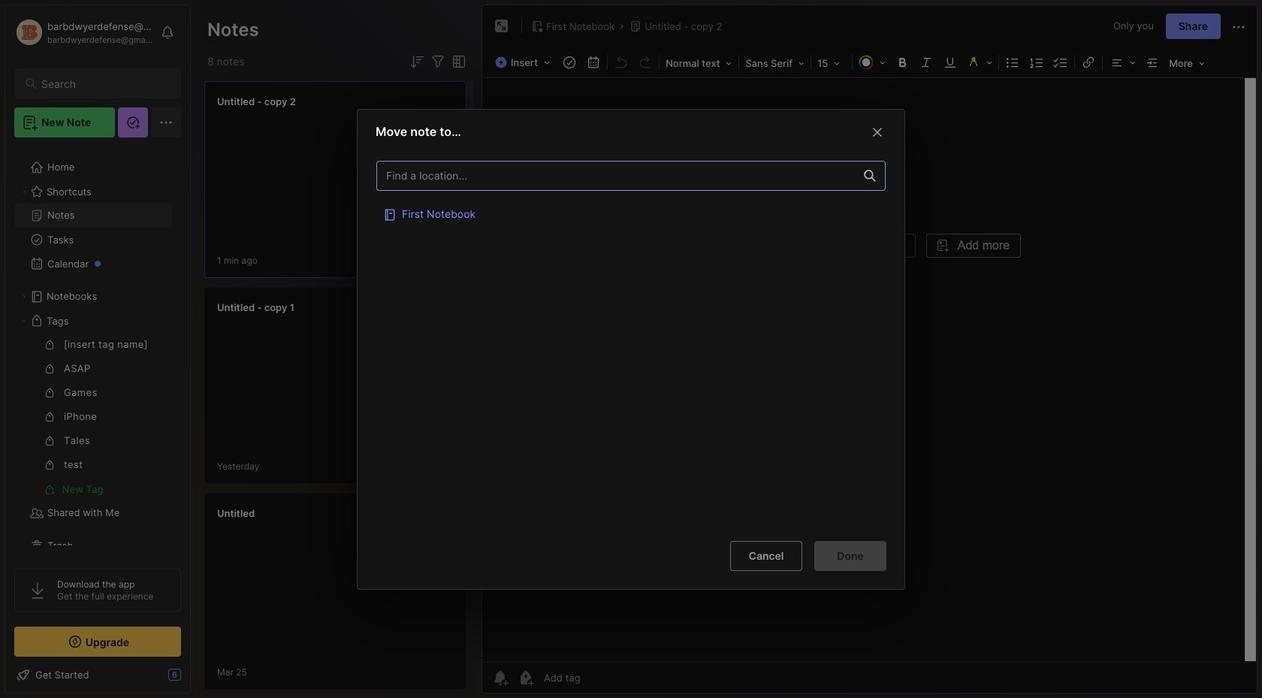 Task type: vqa. For each thing, say whether or not it's contained in the screenshot.
the Numbered list icon
yes



Task type: locate. For each thing, give the bounding box(es) containing it.
expand notebooks image
[[20, 292, 29, 301]]

italic image
[[916, 52, 937, 73]]

Find a location… text field
[[377, 163, 855, 188]]

group
[[14, 333, 172, 501]]

task image
[[559, 52, 580, 73]]

Note Editor text field
[[482, 77, 1257, 662]]

None search field
[[41, 74, 168, 92]]

numbered list image
[[1027, 52, 1048, 73]]

highlight image
[[963, 52, 997, 73]]

checklist image
[[1051, 52, 1072, 73]]

Search text field
[[41, 77, 168, 91]]

expand note image
[[493, 17, 511, 35]]

note window element
[[482, 5, 1258, 694]]

tree
[[5, 147, 190, 567]]

indent image
[[1142, 52, 1163, 73]]

cell
[[376, 198, 886, 228]]

close image
[[869, 123, 887, 141]]

insert image
[[491, 53, 558, 72]]



Task type: describe. For each thing, give the bounding box(es) containing it.
group inside tree
[[14, 333, 172, 501]]

tree inside main element
[[5, 147, 190, 567]]

more image
[[1165, 53, 1210, 72]]

heading level image
[[661, 53, 737, 72]]

cell inside find a location field
[[376, 198, 886, 228]]

add a reminder image
[[491, 669, 509, 687]]

main element
[[0, 0, 195, 698]]

add tag image
[[517, 669, 535, 687]]

alignment image
[[1105, 52, 1141, 73]]

Find a location field
[[369, 153, 893, 528]]

insert link image
[[1078, 52, 1099, 73]]

bulleted list image
[[1003, 52, 1024, 73]]

expand tags image
[[20, 316, 29, 325]]

font family image
[[741, 53, 809, 72]]

none search field inside main element
[[41, 74, 168, 92]]

font size image
[[813, 53, 851, 72]]

calendar event image
[[583, 52, 604, 73]]

font color image
[[855, 52, 891, 73]]

underline image
[[940, 52, 961, 73]]

bold image
[[892, 52, 913, 73]]



